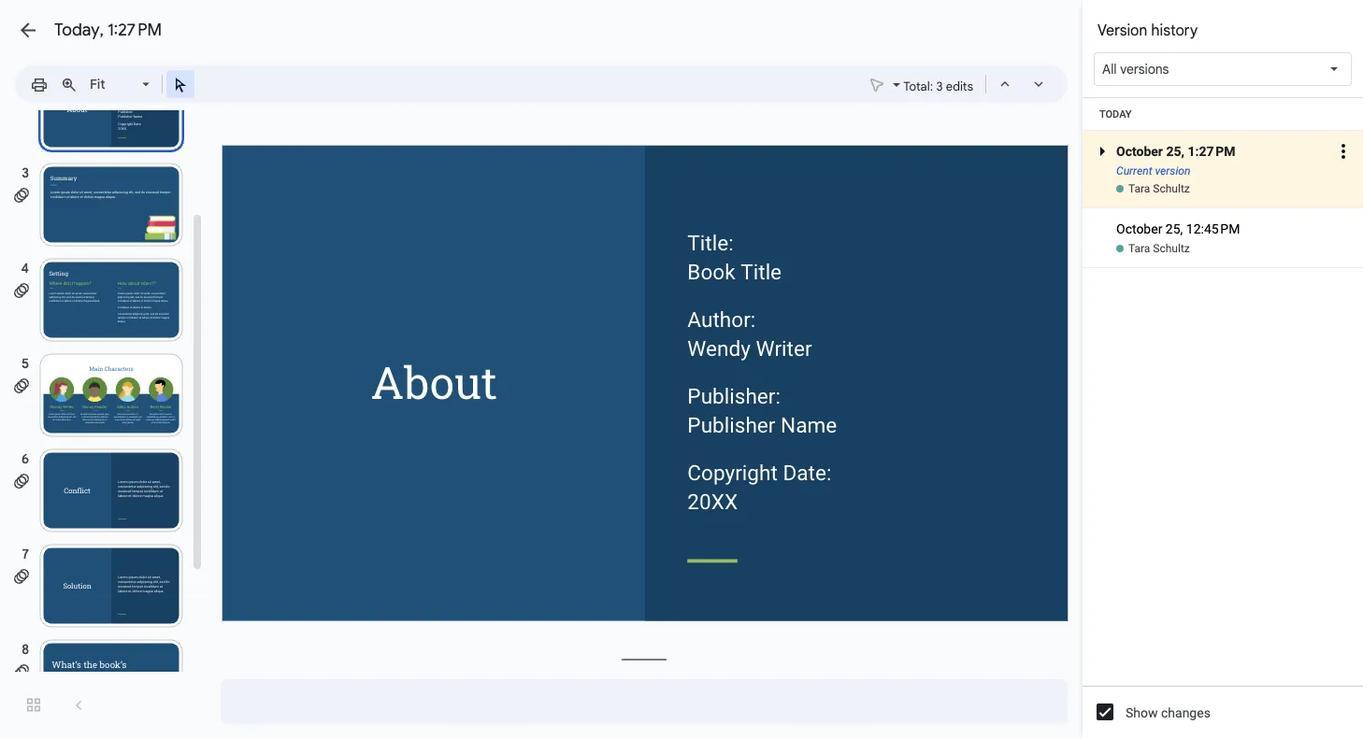 Task type: locate. For each thing, give the bounding box(es) containing it.
live pointer settings image
[[888, 72, 900, 79]]

1 schultz from the top
[[1153, 182, 1190, 195]]

1 vertical spatial schultz
[[1153, 242, 1190, 255]]

0 vertical spatial tara schultz
[[1128, 182, 1190, 195]]

today, 1:27 pm application
[[0, 0, 1363, 739]]

1:27 pm
[[108, 19, 162, 40]]

1 tara from the top
[[1128, 182, 1150, 195]]

total: 3 edits heading
[[903, 75, 973, 97]]

Show changes checkbox
[[1097, 704, 1113, 721]]

version history section
[[1083, 0, 1363, 739]]

1 vertical spatial tara
[[1128, 242, 1150, 255]]

current version cell
[[1083, 118, 1363, 208]]

show changes
[[1126, 705, 1211, 721]]

today,
[[54, 19, 104, 40]]

all versions option
[[1102, 60, 1169, 79]]

0 vertical spatial tara
[[1128, 182, 1150, 195]]

1 vertical spatial tara schultz
[[1128, 242, 1190, 255]]

tara schultz
[[1128, 182, 1190, 195], [1128, 242, 1190, 255]]

mode and view toolbar
[[862, 65, 1056, 103]]

row group inside today, 1:27 pm application
[[1083, 98, 1363, 268]]

row group
[[1083, 98, 1363, 268]]

current version
[[1116, 165, 1191, 178]]

total:
[[903, 79, 933, 93]]

version
[[1155, 165, 1191, 178]]

cell
[[1083, 208, 1363, 241]]

row group containing current version
[[1083, 98, 1363, 268]]

history
[[1151, 21, 1198, 39]]

navigation
[[0, 63, 206, 739]]

1 tara schultz from the top
[[1128, 182, 1190, 195]]

schultz
[[1153, 182, 1190, 195], [1153, 242, 1190, 255]]

0 vertical spatial schultz
[[1153, 182, 1190, 195]]

more actions image
[[1332, 118, 1355, 185]]

today
[[1099, 108, 1132, 120]]

menu bar banner
[[0, 0, 1363, 111]]

today, 1:27 pm
[[54, 19, 162, 40]]

tara
[[1128, 182, 1150, 195], [1128, 242, 1150, 255]]



Task type: vqa. For each thing, say whether or not it's contained in the screenshot.
second the schultz from the top
yes



Task type: describe. For each thing, give the bounding box(es) containing it.
Zoom text field
[[87, 71, 139, 97]]

2 tara schultz from the top
[[1128, 242, 1190, 255]]

3
[[936, 79, 943, 93]]

changes
[[1161, 705, 1211, 721]]

version history
[[1098, 21, 1198, 39]]

all
[[1102, 61, 1117, 77]]

expand detailed versions image
[[1091, 140, 1113, 208]]

total: 3 edits
[[903, 79, 973, 93]]

show
[[1126, 705, 1158, 721]]

main toolbar
[[22, 70, 195, 98]]

version
[[1098, 21, 1147, 39]]

navigation inside today, 1:27 pm application
[[0, 63, 206, 739]]

today heading
[[1083, 98, 1363, 131]]

Zoom field
[[84, 71, 158, 98]]

2 tara from the top
[[1128, 242, 1150, 255]]

edits
[[946, 79, 973, 93]]

current
[[1116, 165, 1152, 178]]

Name this version text field
[[1113, 139, 1329, 164]]

all versions
[[1102, 61, 1169, 77]]

versions
[[1120, 61, 1169, 77]]

2 schultz from the top
[[1153, 242, 1190, 255]]



